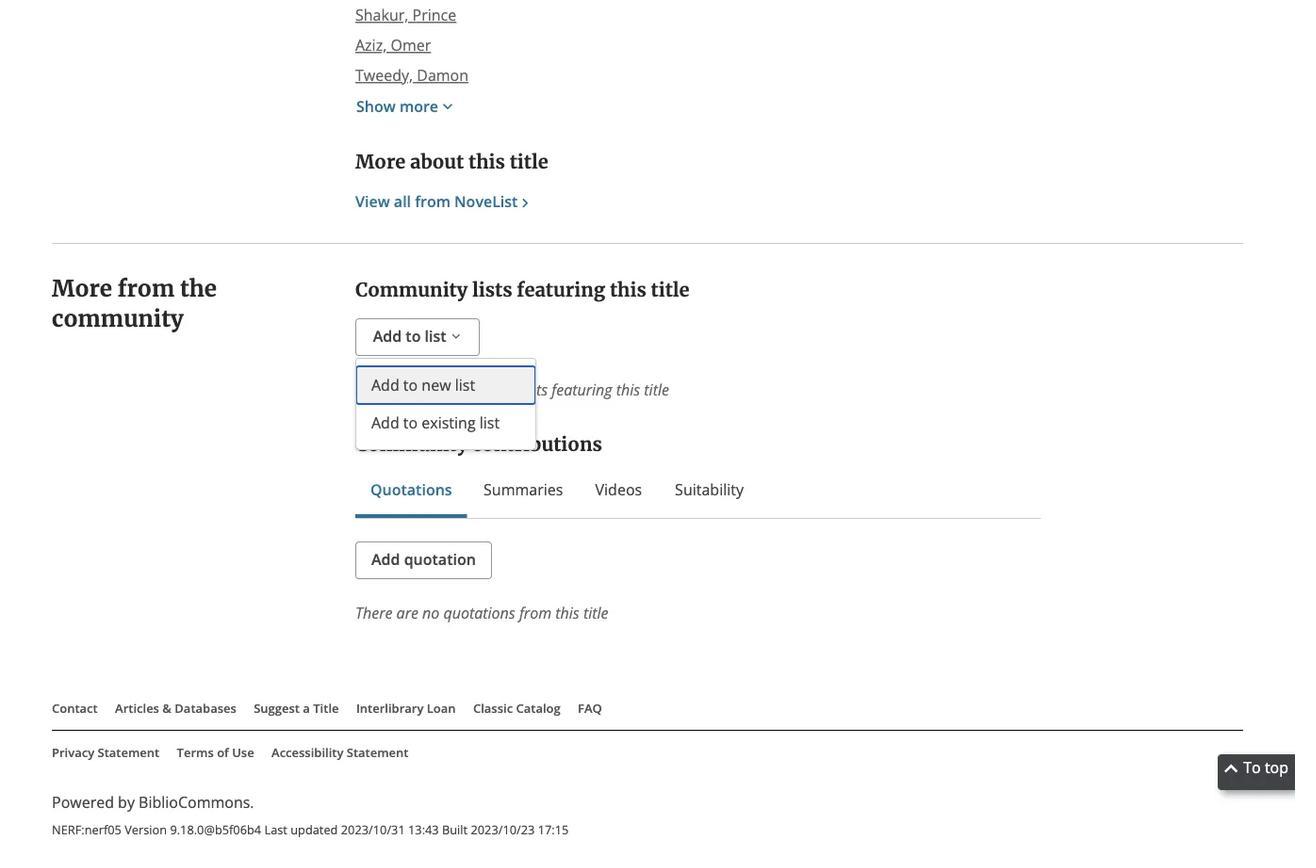 Task type: vqa. For each thing, say whether or not it's contained in the screenshot.
the community in the 'More from the community'
no



Task type: describe. For each thing, give the bounding box(es) containing it.
13:43
[[408, 823, 439, 839]]

tweedy, damon
[[355, 66, 468, 86]]

prince
[[412, 5, 456, 26]]

accessibility
[[271, 745, 343, 762]]

are for community
[[396, 380, 418, 401]]

all
[[394, 192, 411, 212]]

more for more about this title
[[355, 151, 406, 174]]

add quotation
[[371, 550, 476, 570]]

there are no community lists featuring this title
[[355, 380, 669, 401]]

community lists featuring this title
[[355, 279, 690, 303]]

use
[[232, 745, 254, 762]]

shakur, prince
[[355, 5, 456, 26]]

1 vertical spatial lists
[[522, 380, 548, 401]]

2023/10/31
[[341, 823, 405, 839]]

databases
[[175, 701, 236, 718]]

to for list
[[406, 327, 421, 347]]

there are no quotations from this title
[[355, 604, 608, 624]]

quotations
[[443, 604, 515, 624]]

accessibility statement link
[[271, 745, 409, 762]]

there for there are no quotations from this title
[[355, 604, 393, 624]]

articles & databases link
[[115, 701, 236, 718]]

catalog
[[516, 701, 561, 718]]

community contributions
[[355, 434, 602, 457]]

quotation
[[404, 550, 476, 570]]

add to existing list
[[371, 413, 500, 434]]

show more
[[356, 97, 438, 117]]

suggest a title
[[254, 701, 339, 718]]

no for quotations
[[422, 604, 440, 624]]

terms
[[177, 745, 214, 762]]

community for from
[[52, 305, 184, 334]]

add to new list
[[371, 376, 475, 396]]

a
[[303, 701, 310, 718]]

accessibility statement
[[271, 745, 409, 762]]

title
[[313, 701, 339, 718]]

show
[[356, 97, 396, 117]]

view all from novelist
[[355, 192, 518, 212]]

no for community
[[422, 380, 440, 401]]

privacy
[[52, 745, 94, 762]]

version
[[125, 823, 167, 839]]

summaries
[[484, 480, 563, 501]]

9.18.0@b5f06b4
[[170, 823, 261, 839]]

privacy statement
[[52, 745, 160, 762]]

updated
[[291, 823, 338, 839]]

damon
[[417, 66, 468, 86]]

bibliocommons.
[[139, 793, 254, 813]]

novelist
[[454, 192, 518, 212]]

svg arrow medium up image
[[1225, 762, 1240, 777]]

more from the community
[[52, 275, 217, 334]]

2 vertical spatial from
[[519, 604, 552, 624]]

shakur,
[[355, 5, 408, 26]]

built
[[442, 823, 468, 839]]

add for add to new list
[[371, 376, 399, 396]]

aziz, omer link
[[355, 35, 431, 56]]

suitability
[[675, 480, 744, 501]]

quotations button
[[370, 479, 452, 502]]

community for community contributions
[[355, 434, 468, 457]]

0 vertical spatial lists
[[472, 279, 512, 303]]

classic catalog
[[473, 701, 561, 718]]

of
[[217, 745, 229, 762]]

by
[[118, 793, 135, 813]]

list for new
[[455, 376, 475, 396]]

add to new list button
[[356, 367, 535, 405]]

view
[[355, 192, 390, 212]]

top
[[1265, 758, 1288, 778]]

svg chevron down image for show more
[[438, 98, 457, 116]]

&
[[162, 701, 171, 718]]

about
[[410, 151, 464, 174]]

more for more from the community
[[52, 275, 112, 304]]

suitability button
[[673, 479, 746, 502]]

contributions
[[472, 434, 602, 457]]

terms of use
[[177, 745, 254, 762]]



Task type: locate. For each thing, give the bounding box(es) containing it.
videos
[[595, 480, 642, 501]]

1 no from the top
[[422, 380, 440, 401]]

articles & databases
[[115, 701, 236, 718]]

there for there are no community lists featuring this title
[[355, 380, 393, 401]]

videos button
[[595, 479, 643, 502]]

statement for privacy statement
[[98, 745, 160, 762]]

svg chevron right image
[[516, 194, 534, 212]]

contact link
[[52, 701, 98, 718]]

add for add to list
[[373, 327, 402, 347]]

lists up add to list popup button
[[472, 279, 512, 303]]

1 vertical spatial svg chevron down image
[[448, 328, 464, 346]]

community down the
[[52, 305, 184, 334]]

1 are from the top
[[396, 380, 418, 401]]

are down add quotation button
[[396, 604, 418, 624]]

community inside 'more from the community'
[[52, 305, 184, 334]]

add for add to existing list
[[371, 413, 399, 434]]

svg chevron down image down damon
[[438, 98, 457, 116]]

0 vertical spatial community
[[355, 279, 468, 303]]

1 vertical spatial list
[[455, 376, 475, 396]]

no
[[422, 380, 440, 401], [422, 604, 440, 624]]

community for are
[[443, 380, 518, 401]]

1 vertical spatial more
[[52, 275, 112, 304]]

are for quotations
[[396, 604, 418, 624]]

1 vertical spatial there
[[355, 604, 393, 624]]

to for new
[[403, 376, 418, 396]]

to top button
[[1218, 755, 1295, 791]]

title
[[510, 151, 548, 174], [651, 279, 690, 303], [644, 380, 669, 401], [583, 604, 608, 624]]

0 vertical spatial to
[[406, 327, 421, 347]]

summaries button
[[482, 479, 564, 502]]

view all from novelist link
[[355, 192, 534, 212]]

1 vertical spatial no
[[422, 604, 440, 624]]

interlibrary loan link
[[356, 701, 456, 718]]

17:15
[[538, 823, 569, 839]]

0 vertical spatial are
[[396, 380, 418, 401]]

1 horizontal spatial lists
[[522, 380, 548, 401]]

add inside popup button
[[373, 327, 402, 347]]

1 vertical spatial are
[[396, 604, 418, 624]]

1 statement from the left
[[98, 745, 160, 762]]

shakur, prince link
[[355, 5, 456, 26]]

0 vertical spatial more
[[355, 151, 406, 174]]

svg chevron down image
[[438, 98, 457, 116], [448, 328, 464, 346]]

tweedy, damon link
[[355, 66, 468, 86]]

community up add to list
[[355, 279, 468, 303]]

this
[[468, 151, 505, 174], [610, 279, 646, 303], [616, 380, 640, 401], [555, 604, 579, 624]]

suggest
[[254, 701, 300, 718]]

list for existing
[[480, 413, 500, 434]]

1 horizontal spatial more
[[355, 151, 406, 174]]

svg chevron down image inside add to list popup button
[[448, 328, 464, 346]]

list inside add to existing list button
[[480, 413, 500, 434]]

no up add to existing list
[[422, 380, 440, 401]]

0 vertical spatial featuring
[[517, 279, 605, 303]]

0 horizontal spatial lists
[[472, 279, 512, 303]]

powered by bibliocommons. nerf: nerf05 version 9.18.0@b5f06b4 last updated 2023/10/31 13:43 built 2023/10/23 17:15
[[52, 793, 569, 839]]

statement
[[98, 745, 160, 762], [347, 745, 409, 762]]

2 no from the top
[[422, 604, 440, 624]]

nerf05
[[84, 823, 121, 839]]

privacy statement link
[[52, 745, 160, 762]]

list up new
[[425, 327, 446, 347]]

1 there from the top
[[355, 380, 393, 401]]

loan
[[427, 701, 456, 718]]

classic catalog link
[[473, 701, 561, 718]]

statement down articles
[[98, 745, 160, 762]]

community up existing
[[443, 380, 518, 401]]

0 vertical spatial list
[[425, 327, 446, 347]]

svg chevron down image right add to list
[[448, 328, 464, 346]]

1 horizontal spatial community
[[443, 380, 518, 401]]

2 statement from the left
[[347, 745, 409, 762]]

there left new
[[355, 380, 393, 401]]

to left existing
[[403, 413, 418, 434]]

faq link
[[578, 701, 602, 718]]

to top
[[1243, 758, 1288, 778]]

community
[[52, 305, 184, 334], [443, 380, 518, 401]]

there
[[355, 380, 393, 401], [355, 604, 393, 624]]

to inside popup button
[[406, 327, 421, 347]]

1 horizontal spatial from
[[415, 192, 450, 212]]

1 horizontal spatial list
[[455, 376, 475, 396]]

lists
[[472, 279, 512, 303], [522, 380, 548, 401]]

powered
[[52, 793, 114, 813]]

2 vertical spatial list
[[480, 413, 500, 434]]

community
[[355, 279, 468, 303], [355, 434, 468, 457]]

0 vertical spatial from
[[415, 192, 450, 212]]

tweedy,
[[355, 66, 413, 86]]

0 vertical spatial there
[[355, 380, 393, 401]]

list inside add to new list button
[[455, 376, 475, 396]]

last
[[264, 823, 287, 839]]

2 community from the top
[[355, 434, 468, 457]]

existing
[[422, 413, 476, 434]]

statement for accessibility statement
[[347, 745, 409, 762]]

new
[[422, 376, 451, 396]]

no left quotations
[[422, 604, 440, 624]]

there down add quotation button
[[355, 604, 393, 624]]

0 horizontal spatial from
[[118, 275, 175, 304]]

interlibrary
[[356, 701, 424, 718]]

quotations
[[370, 480, 452, 501]]

1 vertical spatial to
[[403, 376, 418, 396]]

community for community lists featuring this title
[[355, 279, 468, 303]]

from right quotations
[[519, 604, 552, 624]]

the
[[180, 275, 217, 304]]

add left new
[[371, 376, 399, 396]]

are
[[396, 380, 418, 401], [396, 604, 418, 624]]

0 horizontal spatial statement
[[98, 745, 160, 762]]

1 community from the top
[[355, 279, 468, 303]]

to for existing
[[403, 413, 418, 434]]

2 horizontal spatial list
[[480, 413, 500, 434]]

are left new
[[396, 380, 418, 401]]

from inside 'more from the community'
[[118, 275, 175, 304]]

list inside add to list popup button
[[425, 327, 446, 347]]

add to list
[[373, 327, 446, 347]]

aziz,
[[355, 35, 387, 56]]

terms of use link
[[177, 745, 254, 762]]

show more button
[[355, 95, 458, 119]]

omer
[[391, 35, 431, 56]]

add quotation button
[[355, 543, 492, 580]]

to up add to new list
[[406, 327, 421, 347]]

0 horizontal spatial list
[[425, 327, 446, 347]]

suggest a title link
[[254, 701, 339, 718]]

svg chevron down image inside the show more dropdown button
[[438, 98, 457, 116]]

statement down the interlibrary
[[347, 745, 409, 762]]

2023/10/23
[[471, 823, 535, 839]]

list right new
[[455, 376, 475, 396]]

list down there are no community lists featuring this title
[[480, 413, 500, 434]]

0 vertical spatial no
[[422, 380, 440, 401]]

0 vertical spatial svg chevron down image
[[438, 98, 457, 116]]

more about this title
[[355, 151, 548, 174]]

2 there from the top
[[355, 604, 393, 624]]

add for add quotation
[[371, 550, 400, 570]]

faq
[[578, 701, 602, 718]]

more
[[400, 97, 438, 117]]

interlibrary loan
[[356, 701, 456, 718]]

contact
[[52, 701, 98, 718]]

aziz, omer
[[355, 35, 431, 56]]

add down add to new list
[[371, 413, 399, 434]]

to
[[1243, 758, 1261, 778]]

0 horizontal spatial community
[[52, 305, 184, 334]]

to
[[406, 327, 421, 347], [403, 376, 418, 396], [403, 413, 418, 434]]

from left the
[[118, 275, 175, 304]]

community up quotations
[[355, 434, 468, 457]]

more inside 'more from the community'
[[52, 275, 112, 304]]

add up add to new list
[[373, 327, 402, 347]]

add to existing list button
[[356, 405, 535, 443]]

1 vertical spatial from
[[118, 275, 175, 304]]

svg chevron down image for add to list
[[448, 328, 464, 346]]

1 vertical spatial community
[[355, 434, 468, 457]]

articles
[[115, 701, 159, 718]]

1 horizontal spatial statement
[[347, 745, 409, 762]]

1 vertical spatial community
[[443, 380, 518, 401]]

add
[[373, 327, 402, 347], [371, 376, 399, 396], [371, 413, 399, 434], [371, 550, 400, 570]]

0 vertical spatial community
[[52, 305, 184, 334]]

from
[[415, 192, 450, 212], [118, 275, 175, 304], [519, 604, 552, 624]]

classic
[[473, 701, 513, 718]]

0 horizontal spatial more
[[52, 275, 112, 304]]

list
[[425, 327, 446, 347], [455, 376, 475, 396], [480, 413, 500, 434]]

add left quotation
[[371, 550, 400, 570]]

2 horizontal spatial from
[[519, 604, 552, 624]]

lists up contributions
[[522, 380, 548, 401]]

from right all
[[415, 192, 450, 212]]

2 vertical spatial to
[[403, 413, 418, 434]]

to left new
[[403, 376, 418, 396]]

featuring
[[517, 279, 605, 303], [552, 380, 612, 401]]

1 vertical spatial featuring
[[552, 380, 612, 401]]

2 are from the top
[[396, 604, 418, 624]]

add to list button
[[355, 319, 480, 357]]



